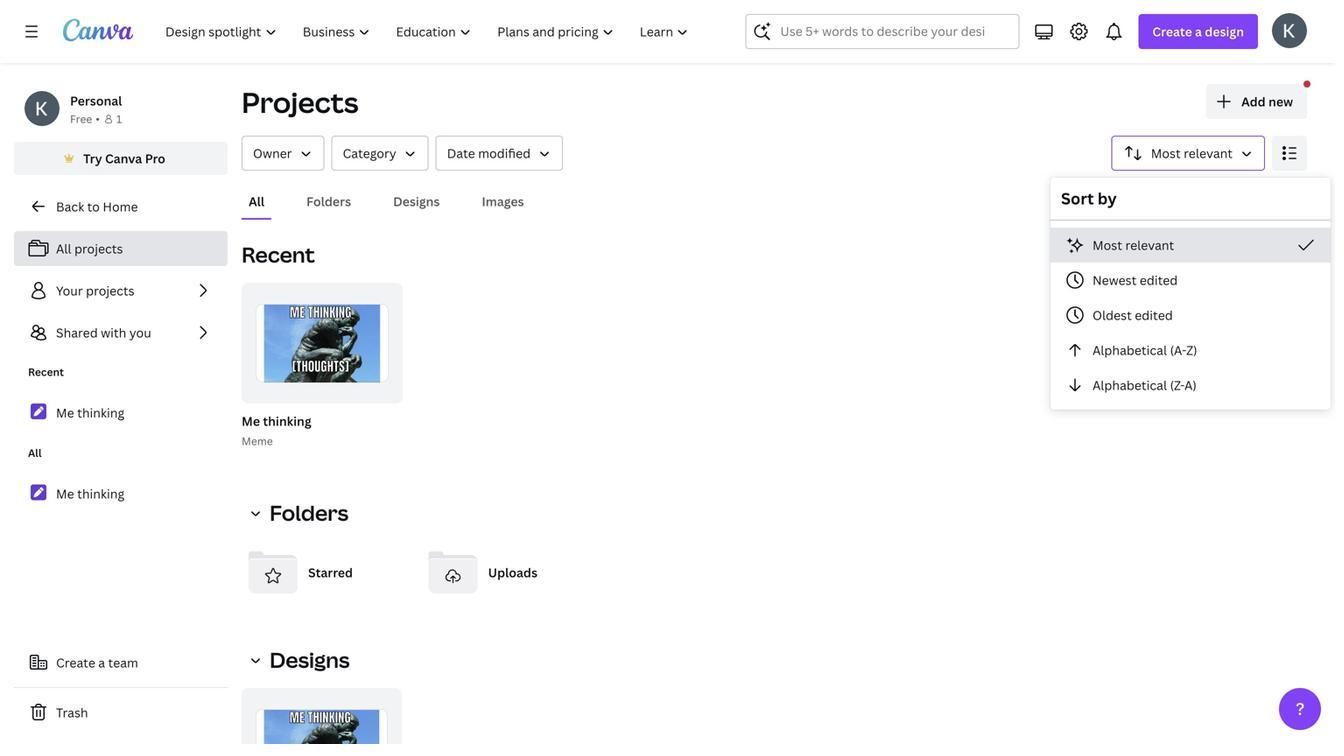 Task type: describe. For each thing, give the bounding box(es) containing it.
Date modified button
[[436, 136, 563, 171]]

newest
[[1093, 272, 1137, 289]]

create a design button
[[1139, 14, 1259, 49]]

most inside option
[[1093, 237, 1123, 254]]

(a-
[[1171, 342, 1187, 359]]

design
[[1206, 23, 1245, 40]]

most relevant option
[[1051, 228, 1332, 263]]

projects for all projects
[[74, 240, 123, 257]]

me inside me thinking meme
[[242, 413, 260, 430]]

back
[[56, 198, 84, 215]]

designs inside designs button
[[393, 193, 440, 210]]

free
[[70, 112, 92, 126]]

sort
[[1062, 188, 1095, 209]]

canva
[[105, 150, 142, 167]]

edited for oldest edited
[[1136, 307, 1174, 324]]

oldest
[[1093, 307, 1133, 324]]

by
[[1098, 188, 1117, 209]]

oldest edited option
[[1051, 298, 1332, 333]]

all for all button at the left top of the page
[[249, 193, 265, 210]]

shared
[[56, 325, 98, 341]]

back to home
[[56, 198, 138, 215]]

1 me thinking link from the top
[[14, 394, 228, 431]]

add new
[[1242, 93, 1294, 110]]

pro
[[145, 150, 165, 167]]

top level navigation element
[[154, 14, 704, 49]]

edited for newest edited
[[1140, 272, 1178, 289]]

newest edited
[[1093, 272, 1178, 289]]

shared with you
[[56, 325, 151, 341]]

create for create a design
[[1153, 23, 1193, 40]]

Sort by button
[[1112, 136, 1266, 171]]

folders inside button
[[307, 193, 351, 210]]

trash
[[56, 705, 88, 721]]

uploads link
[[422, 541, 588, 604]]

meme
[[242, 434, 273, 449]]

designs inside designs dropdown button
[[270, 646, 350, 675]]

back to home link
[[14, 189, 228, 224]]

most relevant inside option
[[1093, 237, 1175, 254]]

alphabetical (a-z) option
[[1051, 333, 1332, 368]]

a for team
[[98, 655, 105, 671]]

category
[[343, 145, 397, 162]]

to
[[87, 198, 100, 215]]

oldest edited
[[1093, 307, 1174, 324]]

sort by list box
[[1051, 228, 1332, 403]]

projects
[[242, 83, 359, 121]]

thinking inside me thinking meme
[[263, 413, 312, 430]]

projects for your projects
[[86, 283, 135, 299]]

alphabetical (z-a) button
[[1051, 368, 1332, 403]]

alphabetical (a-z)
[[1093, 342, 1198, 359]]

oldest edited button
[[1051, 298, 1332, 333]]

alphabetical (z-a)
[[1093, 377, 1197, 394]]

add
[[1242, 93, 1266, 110]]

2 me thinking from the top
[[56, 486, 125, 502]]

uploads
[[488, 565, 538, 581]]

all button
[[242, 185, 272, 218]]

z)
[[1187, 342, 1198, 359]]

thinking for second me thinking link from the bottom
[[77, 404, 125, 421]]

a for design
[[1196, 23, 1203, 40]]

1 vertical spatial recent
[[28, 365, 64, 379]]

•
[[96, 112, 100, 126]]



Task type: vqa. For each thing, say whether or not it's contained in the screenshot.
Kendall Parks image
yes



Task type: locate. For each thing, give the bounding box(es) containing it.
alphabetical inside alphabetical (z-a) button
[[1093, 377, 1168, 394]]

1 vertical spatial alphabetical
[[1093, 377, 1168, 394]]

1 vertical spatial create
[[56, 655, 95, 671]]

date modified
[[447, 145, 531, 162]]

create inside dropdown button
[[1153, 23, 1193, 40]]

designs
[[393, 193, 440, 210], [270, 646, 350, 675]]

create a design
[[1153, 23, 1245, 40]]

1 vertical spatial edited
[[1136, 307, 1174, 324]]

0 horizontal spatial all
[[28, 446, 42, 460]]

edited up oldest edited
[[1140, 272, 1178, 289]]

relevant
[[1185, 145, 1233, 162], [1126, 237, 1175, 254]]

2 alphabetical from the top
[[1093, 377, 1168, 394]]

me thinking meme
[[242, 413, 312, 449]]

a
[[1196, 23, 1203, 40], [98, 655, 105, 671]]

thinking
[[77, 404, 125, 421], [263, 413, 312, 430], [77, 486, 125, 502]]

with
[[101, 325, 126, 341]]

1 horizontal spatial a
[[1196, 23, 1203, 40]]

0 vertical spatial projects
[[74, 240, 123, 257]]

(z-
[[1171, 377, 1185, 394]]

shared with you link
[[14, 315, 228, 350]]

projects right your
[[86, 283, 135, 299]]

2 me thinking link from the top
[[14, 475, 228, 512]]

alphabetical down oldest edited
[[1093, 342, 1168, 359]]

a inside dropdown button
[[1196, 23, 1203, 40]]

me thinking button
[[242, 411, 312, 433]]

1 vertical spatial relevant
[[1126, 237, 1175, 254]]

projects
[[74, 240, 123, 257], [86, 283, 135, 299]]

1
[[116, 112, 122, 126]]

1 vertical spatial a
[[98, 655, 105, 671]]

trash link
[[14, 696, 228, 731]]

home
[[103, 198, 138, 215]]

images
[[482, 193, 524, 210]]

1 horizontal spatial create
[[1153, 23, 1193, 40]]

1 horizontal spatial most
[[1152, 145, 1182, 162]]

0 vertical spatial all
[[249, 193, 265, 210]]

0 vertical spatial recent
[[242, 240, 315, 269]]

0 horizontal spatial create
[[56, 655, 95, 671]]

list containing all projects
[[14, 231, 228, 350]]

folders up the starred link
[[270, 499, 349, 527]]

all
[[249, 193, 265, 210], [56, 240, 71, 257], [28, 446, 42, 460]]

Search search field
[[781, 15, 985, 48]]

2 vertical spatial all
[[28, 446, 42, 460]]

0 vertical spatial me thinking link
[[14, 394, 228, 431]]

modified
[[478, 145, 531, 162]]

me thinking
[[56, 404, 125, 421], [56, 486, 125, 502]]

relevant up newest edited
[[1126, 237, 1175, 254]]

folders inside dropdown button
[[270, 499, 349, 527]]

add new button
[[1207, 84, 1308, 119]]

1 vertical spatial folders
[[270, 499, 349, 527]]

1 horizontal spatial relevant
[[1185, 145, 1233, 162]]

0 vertical spatial folders
[[307, 193, 351, 210]]

1 vertical spatial all
[[56, 240, 71, 257]]

1 horizontal spatial all
[[56, 240, 71, 257]]

1 horizontal spatial recent
[[242, 240, 315, 269]]

alphabetical (z-a) option
[[1051, 368, 1332, 403]]

projects down 'back to home'
[[74, 240, 123, 257]]

designs button
[[386, 185, 447, 218]]

0 horizontal spatial designs
[[270, 646, 350, 675]]

edited up alphabetical (a-z)
[[1136, 307, 1174, 324]]

alphabetical inside button
[[1093, 342, 1168, 359]]

Owner button
[[242, 136, 325, 171]]

1 me thinking from the top
[[56, 404, 125, 421]]

most
[[1152, 145, 1182, 162], [1093, 237, 1123, 254]]

you
[[129, 325, 151, 341]]

date
[[447, 145, 475, 162]]

try
[[83, 150, 102, 167]]

0 vertical spatial alphabetical
[[1093, 342, 1168, 359]]

0 horizontal spatial relevant
[[1126, 237, 1175, 254]]

new
[[1269, 93, 1294, 110]]

1 horizontal spatial designs
[[393, 193, 440, 210]]

images button
[[475, 185, 531, 218]]

alphabetical for alphabetical (z-a)
[[1093, 377, 1168, 394]]

1 vertical spatial most
[[1093, 237, 1123, 254]]

try canva pro
[[83, 150, 165, 167]]

0 vertical spatial designs
[[393, 193, 440, 210]]

None search field
[[746, 14, 1020, 49]]

alphabetical down alphabetical (a-z)
[[1093, 377, 1168, 394]]

me for second me thinking link
[[56, 486, 74, 502]]

1 vertical spatial most relevant
[[1093, 237, 1175, 254]]

most relevant button
[[1051, 228, 1332, 263]]

newest edited button
[[1051, 263, 1332, 298]]

0 horizontal spatial most
[[1093, 237, 1123, 254]]

relevant inside option
[[1126, 237, 1175, 254]]

kendall parks image
[[1273, 13, 1308, 48]]

starred link
[[242, 541, 408, 604]]

thinking for second me thinking link
[[77, 486, 125, 502]]

create left design
[[1153, 23, 1193, 40]]

designs button
[[242, 643, 360, 678]]

0 vertical spatial relevant
[[1185, 145, 1233, 162]]

1 vertical spatial designs
[[270, 646, 350, 675]]

all projects
[[56, 240, 123, 257]]

relevant down add new dropdown button
[[1185, 145, 1233, 162]]

all for all projects
[[56, 240, 71, 257]]

folders
[[307, 193, 351, 210], [270, 499, 349, 527]]

sort by
[[1062, 188, 1117, 209]]

me for second me thinking link from the bottom
[[56, 404, 74, 421]]

a inside button
[[98, 655, 105, 671]]

create
[[1153, 23, 1193, 40], [56, 655, 95, 671]]

Category button
[[332, 136, 429, 171]]

your projects
[[56, 283, 135, 299]]

a)
[[1185, 377, 1197, 394]]

most relevant
[[1152, 145, 1233, 162], [1093, 237, 1175, 254]]

1 vertical spatial me thinking
[[56, 486, 125, 502]]

recent down shared
[[28, 365, 64, 379]]

personal
[[70, 92, 122, 109]]

0 vertical spatial a
[[1196, 23, 1203, 40]]

create for create a team
[[56, 655, 95, 671]]

me
[[56, 404, 74, 421], [242, 413, 260, 430], [56, 486, 74, 502]]

alphabetical for alphabetical (a-z)
[[1093, 342, 1168, 359]]

1 vertical spatial me thinking link
[[14, 475, 228, 512]]

edited
[[1140, 272, 1178, 289], [1136, 307, 1174, 324]]

create left team
[[56, 655, 95, 671]]

folders button
[[242, 496, 359, 531]]

newest edited option
[[1051, 263, 1332, 298]]

0 horizontal spatial a
[[98, 655, 105, 671]]

2 horizontal spatial all
[[249, 193, 265, 210]]

folders down category
[[307, 193, 351, 210]]

0 vertical spatial edited
[[1140, 272, 1178, 289]]

your
[[56, 283, 83, 299]]

0 horizontal spatial recent
[[28, 365, 64, 379]]

team
[[108, 655, 138, 671]]

folders button
[[300, 185, 358, 218]]

create a team
[[56, 655, 138, 671]]

alphabetical (a-z) button
[[1051, 333, 1332, 368]]

owner
[[253, 145, 292, 162]]

1 alphabetical from the top
[[1093, 342, 1168, 359]]

me thinking link
[[14, 394, 228, 431], [14, 475, 228, 512]]

your projects link
[[14, 273, 228, 308]]

most relevant up newest edited
[[1093, 237, 1175, 254]]

0 vertical spatial most relevant
[[1152, 145, 1233, 162]]

all projects link
[[14, 231, 228, 266]]

recent down all button at the left top of the page
[[242, 240, 315, 269]]

0 vertical spatial me thinking
[[56, 404, 125, 421]]

all inside button
[[249, 193, 265, 210]]

all inside list
[[56, 240, 71, 257]]

0 vertical spatial most
[[1152, 145, 1182, 162]]

starred
[[308, 565, 353, 581]]

most relevant down add new dropdown button
[[1152, 145, 1233, 162]]

free •
[[70, 112, 100, 126]]

list
[[14, 231, 228, 350]]

create a team button
[[14, 646, 228, 681]]

create inside button
[[56, 655, 95, 671]]

1 vertical spatial projects
[[86, 283, 135, 299]]

recent
[[242, 240, 315, 269], [28, 365, 64, 379]]

alphabetical
[[1093, 342, 1168, 359], [1093, 377, 1168, 394]]

try canva pro button
[[14, 142, 228, 175]]

a left team
[[98, 655, 105, 671]]

a left design
[[1196, 23, 1203, 40]]

0 vertical spatial create
[[1153, 23, 1193, 40]]



